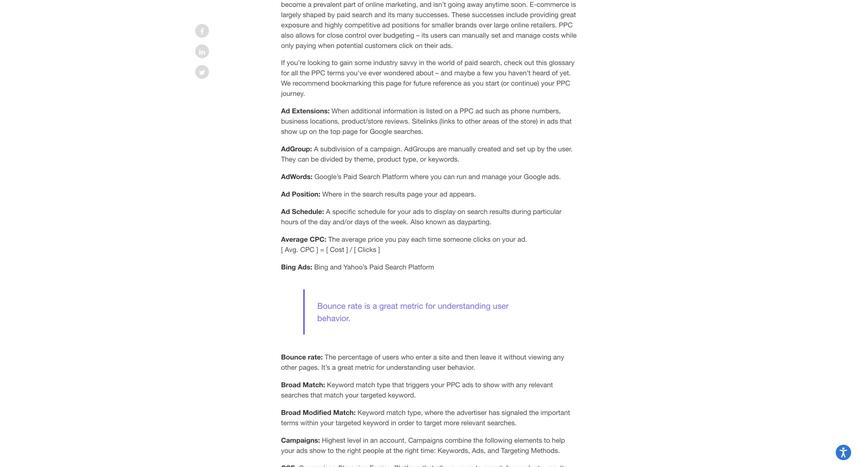 Task type: describe. For each thing, give the bounding box(es) containing it.
a inside when additional information is listed on a ppc ad such as phone numbers, business locations, product/store reviews. sitelinks (links to other areas of the store) in ads that show up on the top page for google searches.
[[454, 107, 458, 115]]

business
[[281, 117, 308, 125]]

yet.
[[560, 69, 571, 77]]

type
[[377, 381, 390, 389]]

the down phone
[[509, 117, 519, 125]]

then
[[465, 353, 479, 361]]

relevant inside keyword match type that triggers your ppc ads to show with any relevant searches that match your targeted keyword.
[[529, 381, 553, 389]]

1 vertical spatial match:
[[333, 409, 356, 417]]

1 right from the left
[[347, 447, 361, 455]]

triggers
[[406, 381, 429, 389]]

average
[[342, 235, 366, 243]]

top
[[330, 128, 341, 135]]

the right the all
[[300, 69, 310, 77]]

the down schedule:
[[308, 218, 318, 226]]

appears.
[[449, 190, 476, 198]]

targeted inside keyword match type that triggers your ppc ads to show with any relevant searches that match your targeted keyword.
[[361, 391, 386, 399]]

maybe
[[454, 69, 475, 77]]

known
[[426, 218, 446, 226]]

ads inside highest level in an account, campaigns combine the following elements to help your ads show to the right people at the right time: keywords, ads, and targeting methods.
[[297, 447, 308, 455]]

you inside adwords: google's paid search platform where you can run and manage your google ads.
[[431, 173, 442, 181]]

a for adgroup:
[[314, 145, 319, 153]]

modified
[[303, 409, 331, 417]]

type, inside a subdivision of a campaign. adgroups are manually created and set up by the user. they can be divided by theme, product type, or keywords.
[[403, 155, 418, 163]]

bing ads: bing and yahoo's paid search platform
[[281, 263, 434, 271]]

ad position: where in the search results page your ad appears.
[[281, 190, 476, 198]]

page inside "ad position: where in the search results page your ad appears."
[[407, 190, 423, 198]]

days
[[355, 218, 369, 226]]

page inside if you're looking to gain some industry savvy in the world of paid search, check out this glossary for all the ppc terms you've ever wondered about – and maybe a few you haven't heard of yet. we recommend bookmarking this page for future reference as you start (or continue) your ppc journey.
[[386, 79, 402, 87]]

a for ad schedule:
[[326, 208, 331, 216]]

for inside the percentage of users who enter a site and then leave it without viewing any other pages. it's a great metric for understanding user behavior.
[[376, 364, 385, 372]]

a left "site"
[[433, 353, 437, 361]]

listed
[[426, 107, 443, 115]]

where
[[322, 190, 342, 198]]

paid inside adwords: google's paid search platform where you can run and manage your google ads.
[[343, 173, 357, 181]]

searches
[[281, 391, 309, 399]]

ppc down looking
[[312, 69, 325, 77]]

open accessibe: accessibility options, statement and help image
[[840, 448, 848, 458]]

on up (links
[[445, 107, 452, 115]]

as inside a specific schedule for your ads to display on search results during particular hours of the day and/or days of the week. also known as dayparting.
[[448, 218, 455, 226]]

ppc inside when additional information is listed on a ppc ad such as phone numbers, business locations, product/store reviews. sitelinks (links to other areas of the store) in ads that show up on the top page for google searches.
[[460, 107, 474, 115]]

specific
[[332, 208, 356, 216]]

user.
[[558, 145, 573, 153]]

of down schedule
[[371, 218, 377, 226]]

the inside "keyword match type, where the advertiser has signaled the important terms within your targeted keyword in order to target more relevant searches."
[[529, 409, 539, 417]]

keywords.
[[428, 155, 460, 163]]

2 vertical spatial that
[[311, 391, 322, 399]]

2 ] from the left
[[346, 246, 348, 254]]

journey.
[[281, 90, 305, 97]]

who
[[401, 353, 414, 361]]

to inside if you're looking to gain some industry savvy in the world of paid search, check out this glossary for all the ppc terms you've ever wondered about – and maybe a few you haven't heard of yet. we recommend bookmarking this page for future reference as you start (or continue) your ppc journey.
[[332, 59, 338, 67]]

to down highest
[[328, 447, 334, 455]]

results inside a specific schedule for your ads to display on search results during particular hours of the day and/or days of the week. also known as dayparting.
[[490, 208, 510, 216]]

adwords: google's paid search platform where you can run and manage your google ads.
[[281, 172, 561, 181]]

product
[[377, 155, 401, 163]]

out
[[525, 59, 534, 67]]

account,
[[380, 437, 406, 445]]

ads inside when additional information is listed on a ppc ad such as phone numbers, business locations, product/store reviews. sitelinks (links to other areas of the store) in ads that show up on the top page for google searches.
[[547, 117, 558, 125]]

users
[[382, 353, 399, 361]]

on inside a specific schedule for your ads to display on search results during particular hours of the day and/or days of the week. also known as dayparting.
[[458, 208, 465, 216]]

run
[[457, 173, 467, 181]]

start
[[486, 79, 499, 87]]

(links
[[440, 117, 455, 125]]

heard
[[533, 69, 550, 77]]

1 ] from the left
[[317, 246, 318, 254]]

of down ad schedule:
[[300, 218, 306, 226]]

terms inside "keyword match type, where the advertiser has signaled the important terms within your targeted keyword in order to target more relevant searches."
[[281, 419, 299, 427]]

0 horizontal spatial match
[[324, 391, 344, 399]]

future
[[414, 79, 431, 87]]

platform inside bing ads: bing and yahoo's paid search platform
[[408, 263, 434, 271]]

order
[[398, 419, 414, 427]]

to inside keyword match type that triggers your ppc ads to show with any relevant searches that match your targeted keyword.
[[475, 381, 481, 389]]

phone
[[511, 107, 530, 115]]

ppc inside keyword match type that triggers your ppc ads to show with any relevant searches that match your targeted keyword.
[[447, 381, 460, 389]]

the up – in the right top of the page
[[426, 59, 436, 67]]

up inside when additional information is listed on a ppc ad such as phone numbers, business locations, product/store reviews. sitelinks (links to other areas of the store) in ads that show up on the top page for google searches.
[[299, 128, 307, 135]]

the inside average cpc: the average price you pay each time someone clicks on your ad. [ avg. cpc ] = [ cost ] / [ clicks ]
[[328, 235, 340, 243]]

1 vertical spatial that
[[392, 381, 404, 389]]

of inside a subdivision of a campaign. adgroups are manually created and set up by the user. they can be divided by theme, product type, or keywords.
[[357, 145, 363, 153]]

industry
[[373, 59, 398, 67]]

signaled
[[502, 409, 527, 417]]

can inside adwords: google's paid search platform where you can run and manage your google ads.
[[444, 173, 455, 181]]

0 horizontal spatial bing
[[281, 263, 296, 271]]

manually
[[449, 145, 476, 153]]

with
[[502, 381, 514, 389]]

you up (or
[[495, 69, 507, 77]]

looking
[[308, 59, 330, 67]]

the left "week."
[[379, 218, 389, 226]]

search inside bing ads: bing and yahoo's paid search platform
[[385, 263, 407, 271]]

twitter image
[[199, 69, 205, 76]]

cost
[[330, 246, 344, 254]]

understanding inside the percentage of users who enter a site and then leave it without viewing any other pages. it's a great metric for understanding user behavior.
[[387, 364, 431, 372]]

subdivision
[[320, 145, 355, 153]]

platform inside adwords: google's paid search platform where you can run and manage your google ads.
[[382, 173, 408, 181]]

match for match:
[[356, 381, 375, 389]]

metric inside bounce rate is a great metric for understanding user behavior.
[[400, 301, 423, 311]]

adgroups
[[404, 145, 435, 153]]

2 [ from the left
[[326, 246, 328, 254]]

more
[[444, 419, 460, 427]]

a inside if you're looking to gain some industry savvy in the world of paid search, check out this glossary for all the ppc terms you've ever wondered about – and maybe a few you haven't heard of yet. we recommend bookmarking this page for future reference as you start (or continue) your ppc journey.
[[477, 69, 481, 77]]

your inside "keyword match type, where the advertiser has signaled the important terms within your targeted keyword in order to target more relevant searches."
[[320, 419, 334, 427]]

the right at
[[394, 447, 403, 455]]

0 horizontal spatial by
[[345, 155, 352, 163]]

leave
[[480, 353, 496, 361]]

for inside when additional information is listed on a ppc ad such as phone numbers, business locations, product/store reviews. sitelinks (links to other areas of the store) in ads that show up on the top page for google searches.
[[360, 128, 368, 135]]

display
[[434, 208, 456, 216]]

and inside bing ads: bing and yahoo's paid search platform
[[330, 263, 342, 271]]

targeted inside "keyword match type, where the advertiser has signaled the important terms within your targeted keyword in order to target more relevant searches."
[[336, 419, 361, 427]]

for inside bounce rate is a great metric for understanding user behavior.
[[426, 301, 436, 311]]

1 vertical spatial this
[[373, 79, 384, 87]]

of left yet.
[[552, 69, 558, 77]]

ad inside "ad position: where in the search results page your ad appears."
[[440, 190, 448, 198]]

–
[[436, 69, 439, 77]]

show inside when additional information is listed on a ppc ad such as phone numbers, business locations, product/store reviews. sitelinks (links to other areas of the store) in ads that show up on the top page for google searches.
[[281, 128, 298, 135]]

particular
[[533, 208, 562, 216]]

also
[[411, 218, 424, 226]]

where inside adwords: google's paid search platform where you can run and manage your google ads.
[[410, 173, 429, 181]]

other inside when additional information is listed on a ppc ad such as phone numbers, business locations, product/store reviews. sitelinks (links to other areas of the store) in ads that show up on the top page for google searches.
[[465, 117, 481, 125]]

your inside "ad position: where in the search results page your ad appears."
[[424, 190, 438, 198]]

all
[[291, 69, 298, 77]]

and inside adwords: google's paid search platform where you can run and manage your google ads.
[[469, 173, 480, 181]]

and/or
[[333, 218, 353, 226]]

the up ads, on the bottom
[[474, 437, 483, 445]]

percentage
[[338, 353, 373, 361]]

of inside the percentage of users who enter a site and then leave it without viewing any other pages. it's a great metric for understanding user behavior.
[[375, 353, 381, 361]]

someone
[[443, 235, 471, 243]]

of up maybe
[[457, 59, 463, 67]]

gain
[[340, 59, 353, 67]]

locations,
[[310, 117, 340, 125]]

a inside a subdivision of a campaign. adgroups are manually created and set up by the user. they can be divided by theme, product type, or keywords.
[[365, 145, 368, 153]]

bounce for bounce rate:
[[281, 353, 306, 361]]

ads.
[[548, 173, 561, 181]]

to inside a specific schedule for your ads to display on search results during particular hours of the day and/or days of the week. also known as dayparting.
[[426, 208, 432, 216]]

if
[[281, 59, 285, 67]]

schedule
[[358, 208, 386, 216]]

numbers,
[[532, 107, 561, 115]]

clicks
[[358, 246, 377, 254]]

to inside "keyword match type, where the advertiser has signaled the important terms within your targeted keyword in order to target more relevant searches."
[[416, 419, 422, 427]]

2 ad from the top
[[281, 190, 290, 198]]

areas
[[483, 117, 500, 125]]

show inside highest level in an account, campaigns combine the following elements to help your ads show to the right people at the right time: keywords, ads, and targeting methods.
[[310, 447, 326, 455]]

the inside "ad position: where in the search results page your ad appears."
[[351, 190, 361, 198]]

divided
[[321, 155, 343, 163]]

other inside the percentage of users who enter a site and then leave it without viewing any other pages. it's a great metric for understanding user behavior.
[[281, 364, 297, 372]]

check
[[504, 59, 523, 67]]

following
[[485, 437, 513, 445]]

show inside keyword match type that triggers your ppc ads to show with any relevant searches that match your targeted keyword.
[[483, 381, 500, 389]]

linkedin image
[[199, 49, 205, 56]]

1 horizontal spatial by
[[537, 145, 545, 153]]

average cpc: the average price you pay each time someone clicks on your ad. [ avg. cpc ] = [ cost ] / [ clicks ]
[[281, 235, 527, 254]]

bounce for bounce rate is a great metric for understanding user behavior.
[[317, 301, 346, 311]]

be
[[311, 155, 319, 163]]

=
[[320, 246, 324, 254]]

targeting
[[501, 447, 529, 455]]

in inside "ad position: where in the search results page your ad appears."
[[344, 190, 349, 198]]

any inside the percentage of users who enter a site and then leave it without viewing any other pages. it's a great metric for understanding user behavior.
[[553, 353, 564, 361]]

metric inside the percentage of users who enter a site and then leave it without viewing any other pages. it's a great metric for understanding user behavior.
[[355, 364, 374, 372]]

in inside "keyword match type, where the advertiser has signaled the important terms within your targeted keyword in order to target more relevant searches."
[[391, 419, 396, 427]]

is inside bounce rate is a great metric for understanding user behavior.
[[364, 301, 370, 311]]

campaign.
[[370, 145, 402, 153]]

0 horizontal spatial match:
[[303, 381, 325, 389]]

cpc
[[300, 246, 315, 254]]

ads:
[[298, 263, 312, 271]]

additional
[[351, 107, 381, 115]]

elements
[[514, 437, 542, 445]]

ad extensions:
[[281, 107, 330, 115]]

people
[[363, 447, 384, 455]]

to up methods.
[[544, 437, 550, 445]]

a subdivision of a campaign. adgroups are manually created and set up by the user. they can be divided by theme, product type, or keywords.
[[281, 145, 573, 163]]

the advertiser
[[445, 409, 487, 417]]

page inside when additional information is listed on a ppc ad such as phone numbers, business locations, product/store reviews. sitelinks (links to other areas of the store) in ads that show up on the top page for google searches.
[[342, 128, 358, 135]]

keyword for broad match:
[[327, 381, 354, 389]]



Task type: locate. For each thing, give the bounding box(es) containing it.
you've
[[347, 69, 367, 77]]

of inside when additional information is listed on a ppc ad such as phone numbers, business locations, product/store reviews. sitelinks (links to other areas of the store) in ads that show up on the top page for google searches.
[[501, 117, 507, 125]]

understanding inside bounce rate is a great metric for understanding user behavior.
[[438, 301, 491, 311]]

your inside a specific schedule for your ads to display on search results during particular hours of the day and/or days of the week. also known as dayparting.
[[398, 208, 411, 216]]

] left =
[[317, 246, 318, 254]]

great inside the percentage of users who enter a site and then leave it without viewing any other pages. it's a great metric for understanding user behavior.
[[338, 364, 353, 372]]

show down highest
[[310, 447, 326, 455]]

1 horizontal spatial show
[[310, 447, 326, 455]]

where down or
[[410, 173, 429, 181]]

0 horizontal spatial searches.
[[394, 128, 423, 135]]

keywords,
[[438, 447, 470, 455]]

targeted down type
[[361, 391, 386, 399]]

a up day
[[326, 208, 331, 216]]

match: right modified
[[333, 409, 356, 417]]

0 vertical spatial where
[[410, 173, 429, 181]]

the up cost
[[328, 235, 340, 243]]

you're
[[287, 59, 306, 67]]

search down theme,
[[359, 173, 381, 181]]

your
[[541, 79, 555, 87], [509, 173, 522, 181], [424, 190, 438, 198], [398, 208, 411, 216], [502, 235, 516, 243], [431, 381, 445, 389], [345, 391, 359, 399], [320, 419, 334, 427], [281, 447, 295, 455]]

2 vertical spatial match
[[387, 409, 406, 417]]

you inside average cpc: the average price you pay each time someone clicks on your ad. [ avg. cpc ] = [ cost ] / [ clicks ]
[[385, 235, 396, 243]]

that up keyword.
[[392, 381, 404, 389]]

1 horizontal spatial great
[[379, 301, 398, 311]]

match for modified
[[387, 409, 406, 417]]

1 vertical spatial platform
[[408, 263, 434, 271]]

0 horizontal spatial keyword
[[327, 381, 354, 389]]

1 horizontal spatial as
[[464, 79, 471, 87]]

1 [ from the left
[[281, 246, 283, 254]]

the right signaled
[[529, 409, 539, 417]]

savvy
[[400, 59, 417, 67]]

of right areas
[[501, 117, 507, 125]]

of
[[457, 59, 463, 67], [552, 69, 558, 77], [501, 117, 507, 125], [357, 145, 363, 153], [300, 218, 306, 226], [371, 218, 377, 226], [375, 353, 381, 361]]

0 horizontal spatial as
[[448, 218, 455, 226]]

and inside a subdivision of a campaign. adgroups are manually created and set up by the user. they can be divided by theme, product type, or keywords.
[[503, 145, 515, 153]]

when
[[332, 107, 349, 115]]

searches.
[[394, 128, 423, 135], [487, 419, 517, 427]]

a up be
[[314, 145, 319, 153]]

search inside "ad position: where in the search results page your ad appears."
[[363, 190, 383, 198]]

terms inside if you're looking to gain some industry savvy in the world of paid search, check out this glossary for all the ppc terms you've ever wondered about – and maybe a few you haven't heard of yet. we recommend bookmarking this page for future reference as you start (or continue) your ppc journey.
[[327, 69, 345, 77]]

0 horizontal spatial show
[[281, 128, 298, 135]]

search inside a specific schedule for your ads to display on search results during particular hours of the day and/or days of the week. also known as dayparting.
[[467, 208, 488, 216]]

search
[[359, 173, 381, 181], [385, 263, 407, 271]]

to inside when additional information is listed on a ppc ad such as phone numbers, business locations, product/store reviews. sitelinks (links to other areas of the store) in ads that show up on the top page for google searches.
[[457, 117, 463, 125]]

any
[[553, 353, 564, 361], [516, 381, 527, 389]]

you
[[495, 69, 507, 77], [473, 79, 484, 87], [431, 173, 442, 181], [385, 235, 396, 243]]

your inside highest level in an account, campaigns combine the following elements to help your ads show to the right people at the right time: keywords, ads, and targeting methods.
[[281, 447, 295, 455]]

match up broad modified match:
[[324, 391, 344, 399]]

on right clicks
[[493, 235, 500, 243]]

and right "site"
[[452, 353, 463, 361]]

1 vertical spatial google
[[524, 173, 546, 181]]

0 vertical spatial searches.
[[394, 128, 423, 135]]

0 horizontal spatial behavior.
[[317, 314, 351, 323]]

targeted
[[361, 391, 386, 399], [336, 419, 361, 427]]

0 vertical spatial results
[[385, 190, 405, 198]]

avg.
[[285, 246, 298, 254]]

created
[[478, 145, 501, 153]]

and down following in the right of the page
[[488, 447, 499, 455]]

your inside average cpc: the average price you pay each time someone clicks on your ad. [ avg. cpc ] = [ cost ] / [ clicks ]
[[502, 235, 516, 243]]

clicks
[[473, 235, 491, 243]]

1 vertical spatial is
[[364, 301, 370, 311]]

keyword down it's
[[327, 381, 354, 389]]

time:
[[421, 447, 436, 455]]

a
[[477, 69, 481, 77], [454, 107, 458, 115], [365, 145, 368, 153], [373, 301, 377, 311], [433, 353, 437, 361], [332, 364, 336, 372]]

metric
[[400, 301, 423, 311], [355, 364, 374, 372]]

site
[[439, 353, 450, 361]]

0 vertical spatial bounce
[[317, 301, 346, 311]]

0 vertical spatial ad
[[281, 107, 290, 115]]

1 vertical spatial where
[[425, 409, 443, 417]]

bounce rate is a great metric for understanding user behavior.
[[317, 301, 509, 323]]

1 horizontal spatial this
[[536, 59, 547, 67]]

user
[[493, 301, 509, 311], [432, 364, 446, 372]]

0 horizontal spatial great
[[338, 364, 353, 372]]

bounce inside bounce rate is a great metric for understanding user behavior.
[[317, 301, 346, 311]]

keyword match type, where the advertiser has signaled the important terms within your targeted keyword in order to target more relevant searches.
[[281, 409, 570, 427]]

product/store
[[342, 117, 383, 125]]

0 vertical spatial as
[[464, 79, 471, 87]]

rate
[[348, 301, 362, 311]]

1 vertical spatial metric
[[355, 364, 374, 372]]

in left order
[[391, 419, 396, 427]]

search up schedule
[[363, 190, 383, 198]]

ppc down yet.
[[557, 79, 570, 87]]

match left type
[[356, 381, 375, 389]]

in inside when additional information is listed on a ppc ad such as phone numbers, business locations, product/store reviews. sitelinks (links to other areas of the store) in ads that show up on the top page for google searches.
[[540, 117, 545, 125]]

is up sitelinks
[[420, 107, 424, 115]]

up right set
[[528, 145, 535, 153]]

relevant inside "keyword match type, where the advertiser has signaled the important terms within your targeted keyword in order to target more relevant searches."
[[461, 419, 486, 427]]

as down display
[[448, 218, 455, 226]]

paid
[[465, 59, 478, 67]]

if you're looking to gain some industry savvy in the world of paid search, check out this glossary for all the ppc terms you've ever wondered about – and maybe a few you haven't heard of yet. we recommend bookmarking this page for future reference as you start (or continue) your ppc journey.
[[281, 59, 575, 97]]

1 vertical spatial a
[[326, 208, 331, 216]]

keyword.
[[388, 391, 416, 399]]

the inside a subdivision of a campaign. adgroups are manually created and set up by the user. they can be divided by theme, product type, or keywords.
[[547, 145, 556, 153]]

page down wondered
[[386, 79, 402, 87]]

0 vertical spatial show
[[281, 128, 298, 135]]

0 horizontal spatial is
[[364, 301, 370, 311]]

some
[[355, 59, 372, 67]]

broad for broad match:
[[281, 381, 301, 389]]

search up dayparting.
[[467, 208, 488, 216]]

ad schedule:
[[281, 207, 324, 216]]

ads inside a specific schedule for your ads to display on search results during particular hours of the day and/or days of the week. also known as dayparting.
[[413, 208, 424, 216]]

keyword
[[327, 381, 354, 389], [358, 409, 385, 417]]

manage
[[482, 173, 507, 181]]

3 ad from the top
[[281, 207, 290, 216]]

type, up order
[[408, 409, 423, 417]]

2 horizontal spatial as
[[502, 107, 509, 115]]

as inside if you're looking to gain some industry savvy in the world of paid search, check out this glossary for all the ppc terms you've ever wondered about – and maybe a few you haven't heard of yet. we recommend bookmarking this page for future reference as you start (or continue) your ppc journey.
[[464, 79, 471, 87]]

1 horizontal spatial ad
[[476, 107, 483, 115]]

1 horizontal spatial [
[[326, 246, 328, 254]]

0 vertical spatial the
[[328, 235, 340, 243]]

terms down gain
[[327, 69, 345, 77]]

/
[[350, 246, 352, 254]]

search inside adwords: google's paid search platform where you can run and manage your google ads.
[[359, 173, 381, 181]]

ads inside keyword match type that triggers your ppc ads to show with any relevant searches that match your targeted keyword.
[[462, 381, 473, 389]]

level
[[347, 437, 361, 445]]

search
[[363, 190, 383, 198], [467, 208, 488, 216]]

enter
[[416, 353, 431, 361]]

that down numbers,
[[560, 117, 572, 125]]

to right (links
[[457, 117, 463, 125]]

bounce
[[317, 301, 346, 311], [281, 353, 306, 361]]

google inside when additional information is listed on a ppc ad such as phone numbers, business locations, product/store reviews. sitelinks (links to other areas of the store) in ads that show up on the top page for google searches.
[[370, 128, 392, 135]]

1 horizontal spatial is
[[420, 107, 424, 115]]

searches. inside "keyword match type, where the advertiser has signaled the important terms within your targeted keyword in order to target more relevant searches."
[[487, 419, 517, 427]]

the up specific
[[351, 190, 361, 198]]

this up heard
[[536, 59, 547, 67]]

is
[[420, 107, 424, 115], [364, 301, 370, 311]]

[
[[281, 246, 283, 254], [326, 246, 328, 254], [354, 246, 356, 254]]

2 right from the left
[[405, 447, 419, 455]]

ads down 'campaigns:'
[[297, 447, 308, 455]]

and right – in the right top of the page
[[441, 69, 453, 77]]

0 horizontal spatial that
[[311, 391, 322, 399]]

0 vertical spatial can
[[298, 155, 309, 163]]

0 horizontal spatial this
[[373, 79, 384, 87]]

relevant
[[529, 381, 553, 389], [461, 419, 486, 427]]

1 horizontal spatial a
[[326, 208, 331, 216]]

ad up hours
[[281, 207, 290, 216]]

the down locations,
[[319, 128, 329, 135]]

each
[[411, 235, 426, 243]]

0 vertical spatial match
[[356, 381, 375, 389]]

keyword for broad modified match:
[[358, 409, 385, 417]]

the down highest
[[336, 447, 346, 455]]

2 vertical spatial page
[[407, 190, 423, 198]]

searches. down has
[[487, 419, 517, 427]]

in down numbers,
[[540, 117, 545, 125]]

theme,
[[354, 155, 375, 163]]

information
[[383, 107, 418, 115]]

they
[[281, 155, 296, 163]]

results up "week."
[[385, 190, 405, 198]]

on
[[445, 107, 452, 115], [309, 128, 317, 135], [458, 208, 465, 216], [493, 235, 500, 243]]

an
[[370, 437, 378, 445]]

3 ] from the left
[[378, 246, 380, 254]]

in inside if you're looking to gain some industry savvy in the world of paid search, check out this glossary for all the ppc terms you've ever wondered about – and maybe a few you haven't heard of yet. we recommend bookmarking this page for future reference as you start (or continue) your ppc journey.
[[419, 59, 425, 67]]

for inside a specific schedule for your ads to display on search results during particular hours of the day and/or days of the week. also known as dayparting.
[[388, 208, 396, 216]]

[ left the avg.
[[281, 246, 283, 254]]

1 horizontal spatial bing
[[314, 263, 328, 271]]

is inside when additional information is listed on a ppc ad such as phone numbers, business locations, product/store reviews. sitelinks (links to other areas of the store) in ads that show up on the top page for google searches.
[[420, 107, 424, 115]]

user inside bounce rate is a great metric for understanding user behavior.
[[493, 301, 509, 311]]

0 vertical spatial keyword
[[327, 381, 354, 389]]

results inside "ad position: where in the search results page your ad appears."
[[385, 190, 405, 198]]

type, inside "keyword match type, where the advertiser has signaled the important terms within your targeted keyword in order to target more relevant searches."
[[408, 409, 423, 417]]

ad for ad schedule:
[[281, 207, 290, 216]]

ad for ad extensions:
[[281, 107, 290, 115]]

relevant down the advertiser
[[461, 419, 486, 427]]

a up (links
[[454, 107, 458, 115]]

1 horizontal spatial relevant
[[529, 381, 553, 389]]

where inside "keyword match type, where the advertiser has signaled the important terms within your targeted keyword in order to target more relevant searches."
[[425, 409, 443, 417]]

show down business
[[281, 128, 298, 135]]

ad inside when additional information is listed on a ppc ad such as phone numbers, business locations, product/store reviews. sitelinks (links to other areas of the store) in ads that show up on the top page for google searches.
[[476, 107, 483, 115]]

can left run
[[444, 173, 455, 181]]

show
[[281, 128, 298, 135], [483, 381, 500, 389], [310, 447, 326, 455]]

pay
[[398, 235, 409, 243]]

bing inside bing ads: bing and yahoo's paid search platform
[[314, 263, 328, 271]]

a right rate
[[373, 301, 377, 311]]

1 vertical spatial as
[[502, 107, 509, 115]]

0 vertical spatial behavior.
[[317, 314, 351, 323]]

0 vertical spatial search
[[363, 190, 383, 198]]

any inside keyword match type that triggers your ppc ads to show with any relevant searches that match your targeted keyword.
[[516, 381, 527, 389]]

searches. down reviews.
[[394, 128, 423, 135]]

as inside when additional information is listed on a ppc ad such as phone numbers, business locations, product/store reviews. sitelinks (links to other areas of the store) in ads that show up on the top page for google searches.
[[502, 107, 509, 115]]

2 horizontal spatial match
[[387, 409, 406, 417]]

page
[[386, 79, 402, 87], [342, 128, 358, 135], [407, 190, 423, 198]]

1 vertical spatial ad
[[440, 190, 448, 198]]

in left an
[[363, 437, 368, 445]]

google inside adwords: google's paid search platform where you can run and manage your google ads.
[[524, 173, 546, 181]]

0 vertical spatial platform
[[382, 173, 408, 181]]

0 vertical spatial metric
[[400, 301, 423, 311]]

0 horizontal spatial results
[[385, 190, 405, 198]]

can inside a subdivision of a campaign. adgroups are manually created and set up by the user. they can be divided by theme, product type, or keywords.
[[298, 155, 309, 163]]

great inside bounce rate is a great metric for understanding user behavior.
[[379, 301, 398, 311]]

for
[[281, 69, 289, 77], [403, 79, 412, 87], [360, 128, 368, 135], [388, 208, 396, 216], [426, 301, 436, 311], [376, 364, 385, 372]]

1 vertical spatial paid
[[370, 263, 383, 271]]

broad match:
[[281, 381, 325, 389]]

[ right =
[[326, 246, 328, 254]]

broad for broad modified match:
[[281, 409, 301, 417]]

1 vertical spatial type,
[[408, 409, 423, 417]]

that
[[560, 117, 572, 125], [392, 381, 404, 389], [311, 391, 322, 399]]

behavior.
[[317, 314, 351, 323], [448, 364, 475, 372]]

facebook image
[[200, 28, 204, 35]]

help
[[552, 437, 565, 445]]

it's
[[322, 364, 330, 372]]

1 vertical spatial by
[[345, 155, 352, 163]]

1 horizontal spatial page
[[386, 79, 402, 87]]

behavior. inside bounce rate is a great metric for understanding user behavior.
[[317, 314, 351, 323]]

your inside if you're looking to gain some industry savvy in the world of paid search, check out this glossary for all the ppc terms you've ever wondered about – and maybe a few you haven't heard of yet. we recommend bookmarking this page for future reference as you start (or continue) your ppc journey.
[[541, 79, 555, 87]]

2 horizontal spatial show
[[483, 381, 500, 389]]

without
[[504, 353, 527, 361]]

1 horizontal spatial platform
[[408, 263, 434, 271]]

ad up display
[[440, 190, 448, 198]]

you down the few
[[473, 79, 484, 87]]

position:
[[292, 190, 321, 198]]

wondered
[[384, 69, 414, 77]]

0 horizontal spatial up
[[299, 128, 307, 135]]

1 horizontal spatial google
[[524, 173, 546, 181]]

0 vertical spatial type,
[[403, 155, 418, 163]]

page down adwords: google's paid search platform where you can run and manage your google ads.
[[407, 190, 423, 198]]

up inside a subdivision of a campaign. adgroups are manually created and set up by the user. they can be divided by theme, product type, or keywords.
[[528, 145, 535, 153]]

1 ad from the top
[[281, 107, 290, 115]]

of up theme,
[[357, 145, 363, 153]]

1 horizontal spatial can
[[444, 173, 455, 181]]

about
[[416, 69, 434, 77]]

as right "such"
[[502, 107, 509, 115]]

0 vertical spatial user
[[493, 301, 509, 311]]

ads up also
[[413, 208, 424, 216]]

on up dayparting.
[[458, 208, 465, 216]]

of left "users"
[[375, 353, 381, 361]]

user inside the percentage of users who enter a site and then leave it without viewing any other pages. it's a great metric for understanding user behavior.
[[432, 364, 446, 372]]

great right rate
[[379, 301, 398, 311]]

you down keywords.
[[431, 173, 442, 181]]

haven't
[[509, 69, 531, 77]]

match inside "keyword match type, where the advertiser has signaled the important terms within your targeted keyword in order to target more relevant searches."
[[387, 409, 406, 417]]

a inside a specific schedule for your ads to display on search results during particular hours of the day and/or days of the week. also known as dayparting.
[[326, 208, 331, 216]]

1 vertical spatial targeted
[[336, 419, 361, 427]]

yahoo's
[[344, 263, 368, 271]]

2 broad from the top
[[281, 409, 301, 417]]

a left the few
[[477, 69, 481, 77]]

1 vertical spatial relevant
[[461, 419, 486, 427]]

to left gain
[[332, 59, 338, 67]]

any right the viewing
[[553, 353, 564, 361]]

1 vertical spatial results
[[490, 208, 510, 216]]

1 vertical spatial search
[[385, 263, 407, 271]]

such
[[485, 107, 500, 115]]

(or
[[501, 79, 509, 87]]

1 vertical spatial other
[[281, 364, 297, 372]]

bookmarking
[[331, 79, 371, 87]]

ppc left "such"
[[460, 107, 474, 115]]

1 horizontal spatial searches.
[[487, 419, 517, 427]]

campaigns
[[408, 437, 443, 445]]

] left /
[[346, 246, 348, 254]]

and inside if you're looking to gain some industry savvy in the world of paid search, check out this glossary for all the ppc terms you've ever wondered about – and maybe a few you haven't heard of yet. we recommend bookmarking this page for future reference as you start (or continue) your ppc journey.
[[441, 69, 453, 77]]

google
[[370, 128, 392, 135], [524, 173, 546, 181]]

and right run
[[469, 173, 480, 181]]

bounce up pages.
[[281, 353, 306, 361]]

0 vertical spatial other
[[465, 117, 481, 125]]

target
[[424, 419, 442, 427]]

0 horizontal spatial bounce
[[281, 353, 306, 361]]

1 vertical spatial page
[[342, 128, 358, 135]]

is right rate
[[364, 301, 370, 311]]

price
[[368, 235, 383, 243]]

1 vertical spatial can
[[444, 173, 455, 181]]

1 vertical spatial understanding
[[387, 364, 431, 372]]

in inside highest level in an account, campaigns combine the following elements to help your ads show to the right people at the right time: keywords, ads, and targeting methods.
[[363, 437, 368, 445]]

recommend
[[293, 79, 329, 87]]

right down level at the left of page
[[347, 447, 361, 455]]

that down broad match: on the left of the page
[[311, 391, 322, 399]]

set
[[516, 145, 526, 153]]

1 horizontal spatial search
[[467, 208, 488, 216]]

1 vertical spatial ad
[[281, 190, 290, 198]]

0 horizontal spatial user
[[432, 364, 446, 372]]

1 horizontal spatial bounce
[[317, 301, 346, 311]]

1 horizontal spatial results
[[490, 208, 510, 216]]

to up known
[[426, 208, 432, 216]]

2 horizontal spatial that
[[560, 117, 572, 125]]

the inside the percentage of users who enter a site and then leave it without viewing any other pages. it's a great metric for understanding user behavior.
[[325, 353, 336, 361]]

a inside bounce rate is a great metric for understanding user behavior.
[[373, 301, 377, 311]]

any right with
[[516, 381, 527, 389]]

on inside average cpc: the average price you pay each time someone clicks on your ad. [ avg. cpc ] = [ cost ] / [ clicks ]
[[493, 235, 500, 243]]

0 horizontal spatial understanding
[[387, 364, 431, 372]]

ad left position:
[[281, 190, 290, 198]]

1 vertical spatial search
[[467, 208, 488, 216]]

1 horizontal spatial up
[[528, 145, 535, 153]]

sitelinks
[[412, 117, 438, 125]]

continue)
[[511, 79, 539, 87]]

] down price
[[378, 246, 380, 254]]

adwords:
[[281, 172, 313, 181]]

the up it's
[[325, 353, 336, 361]]

that inside when additional information is listed on a ppc ad such as phone numbers, business locations, product/store reviews. sitelinks (links to other areas of the store) in ads that show up on the top page for google searches.
[[560, 117, 572, 125]]

paid inside bing ads: bing and yahoo's paid search platform
[[370, 263, 383, 271]]

2 horizontal spatial [
[[354, 246, 356, 254]]

match:
[[303, 381, 325, 389], [333, 409, 356, 417]]

match up order
[[387, 409, 406, 417]]

1 horizontal spatial terms
[[327, 69, 345, 77]]

platform down each
[[408, 263, 434, 271]]

1 broad from the top
[[281, 381, 301, 389]]

ppc down "site"
[[447, 381, 460, 389]]

bing left ads: at bottom left
[[281, 263, 296, 271]]

your inside adwords: google's paid search platform where you can run and manage your google ads.
[[509, 173, 522, 181]]

during
[[512, 208, 531, 216]]

0 vertical spatial a
[[314, 145, 319, 153]]

a right it's
[[332, 364, 336, 372]]

where up the target
[[425, 409, 443, 417]]

great down percentage
[[338, 364, 353, 372]]

2 vertical spatial ad
[[281, 207, 290, 216]]

other down bounce rate: on the left bottom of page
[[281, 364, 297, 372]]

ad.
[[518, 235, 527, 243]]

0 vertical spatial is
[[420, 107, 424, 115]]

1 vertical spatial searches.
[[487, 419, 517, 427]]

1 vertical spatial behavior.
[[448, 364, 475, 372]]

combine
[[445, 437, 472, 445]]

1 vertical spatial broad
[[281, 409, 301, 417]]

at
[[386, 447, 392, 455]]

terms left within
[[281, 419, 299, 427]]

1 horizontal spatial paid
[[370, 263, 383, 271]]

3 [ from the left
[[354, 246, 356, 254]]

keyword inside "keyword match type, where the advertiser has signaled the important terms within your targeted keyword in order to target more relevant searches."
[[358, 409, 385, 417]]

1 horizontal spatial understanding
[[438, 301, 491, 311]]

1 horizontal spatial that
[[392, 381, 404, 389]]

google's
[[315, 173, 342, 181]]

google up campaign.
[[370, 128, 392, 135]]

2 vertical spatial show
[[310, 447, 326, 455]]

search down average cpc: the average price you pay each time someone clicks on your ad. [ avg. cpc ] = [ cost ] / [ clicks ]
[[385, 263, 407, 271]]

2 vertical spatial as
[[448, 218, 455, 226]]

this
[[536, 59, 547, 67], [373, 79, 384, 87]]

bounce left rate
[[317, 301, 346, 311]]

searches. inside when additional information is listed on a ppc ad such as phone numbers, business locations, product/store reviews. sitelinks (links to other areas of the store) in ads that show up on the top page for google searches.
[[394, 128, 423, 135]]

and down cost
[[330, 263, 342, 271]]

ads up the advertiser
[[462, 381, 473, 389]]

the percentage of users who enter a site and then leave it without viewing any other pages. it's a great metric for understanding user behavior.
[[281, 353, 564, 372]]

a inside a subdivision of a campaign. adgroups are manually created and set up by the user. they can be divided by theme, product type, or keywords.
[[314, 145, 319, 153]]

0 vertical spatial up
[[299, 128, 307, 135]]

1 vertical spatial match
[[324, 391, 344, 399]]

can left be
[[298, 155, 309, 163]]

0 vertical spatial paid
[[343, 173, 357, 181]]

and inside highest level in an account, campaigns combine the following elements to help your ads show to the right people at the right time: keywords, ads, and targeting methods.
[[488, 447, 499, 455]]

1 horizontal spatial user
[[493, 301, 509, 311]]

broad down searches
[[281, 409, 301, 417]]

on down locations,
[[309, 128, 317, 135]]



Task type: vqa. For each thing, say whether or not it's contained in the screenshot.


